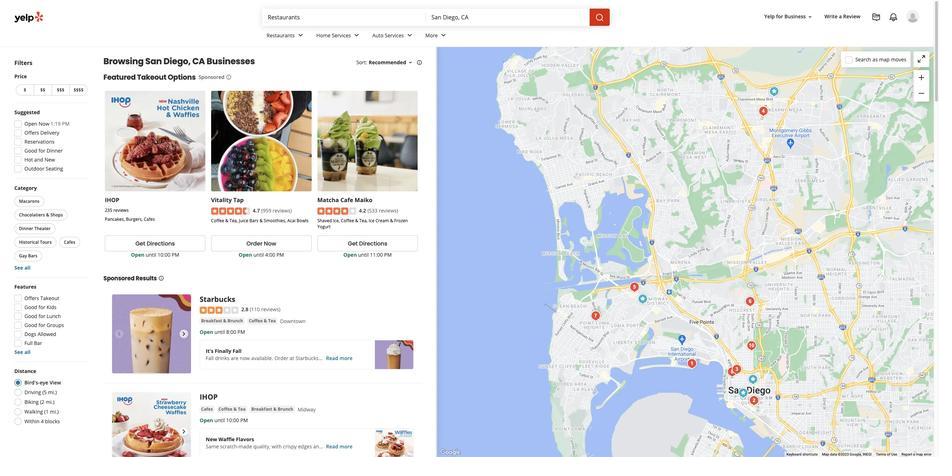 Task type: describe. For each thing, give the bounding box(es) containing it.
0 horizontal spatial order
[[247, 240, 263, 248]]

same
[[206, 443, 219, 450]]

biking (2 mi.)
[[24, 399, 54, 406]]

0 horizontal spatial cafes
[[64, 239, 75, 245]]

see all for features
[[14, 349, 31, 356]]

open left 11:00
[[344, 252, 357, 258]]

bar
[[34, 340, 42, 347]]

queenstown public house image
[[730, 363, 745, 377]]

reviews) for order now
[[273, 207, 292, 214]]

drinks
[[215, 355, 230, 362]]

juice
[[239, 218, 248, 224]]

notifications image
[[890, 13, 898, 22]]

report
[[902, 453, 913, 457]]

suggested
[[14, 109, 40, 116]]

$
[[24, 87, 26, 93]]

offers for offers delivery
[[24, 129, 39, 136]]

read more for starbucks
[[326, 355, 353, 362]]

24 chevron down v2 image for auto services
[[406, 31, 414, 40]]

auto
[[373, 32, 384, 39]]

seating
[[46, 165, 63, 172]]

report a map error
[[902, 453, 932, 457]]

kids
[[47, 304, 57, 311]]

as
[[873, 56, 878, 63]]

0 vertical spatial new
[[45, 156, 55, 163]]

breakfast & brunch button for bottom 'breakfast & brunch' link
[[250, 406, 295, 413]]

until for vitality tap
[[254, 252, 264, 258]]

yelp for business button
[[762, 10, 816, 23]]

driving (5 mi.)
[[24, 389, 57, 396]]

map for moves
[[880, 56, 890, 63]]

home services link
[[311, 26, 367, 47]]

breakfast & brunch button for 'breakfast & brunch' link to the top
[[200, 318, 245, 325]]

coffee & tea button for midway
[[217, 406, 247, 413]]

directions for matcha cafe maiko
[[359, 240, 388, 248]]

coffee inside shaved ice, coffee & tea, ice cream & frozen yogurt
[[341, 218, 354, 224]]

see for features
[[14, 349, 23, 356]]

$$$
[[57, 87, 64, 93]]

sort:
[[356, 59, 367, 66]]

ihop for ihop 235 reviews pancakes, burgers, cafes
[[105, 196, 119, 204]]

delivery
[[40, 129, 59, 136]]

all for features
[[24, 349, 31, 356]]

sponsored for sponsored results
[[103, 275, 135, 283]]

allowed
[[38, 331, 56, 338]]

& right cream
[[390, 218, 393, 224]]

and inside group
[[34, 156, 43, 163]]

group containing features
[[12, 284, 89, 356]]

& down 4.7
[[260, 218, 263, 224]]

0 horizontal spatial open until 10:00 pm
[[131, 252, 179, 258]]

directions for ihop
[[147, 240, 175, 248]]

expand map image
[[918, 55, 926, 63]]

coffee down (110
[[249, 318, 263, 324]]

1 vertical spatial ihop link
[[200, 392, 218, 402]]

historical tours button
[[14, 237, 56, 248]]

zoom out image
[[918, 89, 926, 98]]

yelp for business
[[765, 13, 806, 20]]

1 vertical spatial 10:00
[[226, 417, 239, 424]]

good for groups
[[24, 322, 64, 329]]

a for report
[[914, 453, 916, 457]]

see all for category
[[14, 264, 31, 271]]

it's finally fall
[[206, 348, 242, 355]]

get for matcha cafe maiko
[[348, 240, 358, 248]]

shaved ice, coffee & tea, ice cream & frozen yogurt
[[318, 218, 408, 230]]

finally
[[215, 348, 231, 355]]

see all button for category
[[14, 264, 31, 271]]

available.
[[251, 355, 273, 362]]

breakfast & brunch for 'breakfast & brunch' link to the top
[[201, 318, 243, 324]]

0 vertical spatial cafes button
[[59, 237, 80, 248]]

sponsored for sponsored
[[199, 74, 225, 80]]

of
[[888, 453, 891, 457]]

coffee down 4.7 star rating image
[[211, 218, 224, 224]]

coffee & tea link for midway
[[217, 406, 247, 413]]

open until 4:00 pm
[[239, 252, 284, 258]]

1 vertical spatial starbucks
[[296, 355, 319, 362]]

macarons button
[[14, 196, 44, 207]]

1 horizontal spatial bars
[[250, 218, 259, 224]]

for for kids
[[39, 304, 45, 311]]

now for open
[[39, 120, 49, 127]]

1 horizontal spatial dinner
[[47, 147, 63, 154]]

king & queen cantina image
[[725, 365, 740, 379]]

map for error
[[917, 453, 924, 457]]

matcha cafe maiko
[[318, 196, 373, 204]]

open up "sponsored results"
[[131, 252, 145, 258]]

dinner theater button
[[14, 224, 55, 234]]

see all button for features
[[14, 349, 31, 356]]

16 chevron down v2 image for recommended
[[408, 60, 414, 65]]

& down 2.8 (110 reviews)
[[264, 318, 267, 324]]

waffle
[[219, 436, 235, 443]]

shops
[[50, 212, 63, 218]]

1 vertical spatial open until 10:00 pm
[[200, 417, 248, 424]]

midway
[[298, 406, 316, 413]]

Find text field
[[268, 13, 420, 21]]

0 horizontal spatial starbucks
[[200, 295, 235, 304]]

read for starbucks
[[326, 355, 338, 362]]

2.8 (110 reviews)
[[241, 306, 281, 313]]

read more for ihop
[[326, 443, 353, 450]]

2 vertical spatial cafes
[[201, 406, 213, 413]]

keyboard shortcuts button
[[787, 452, 818, 457]]

good for good for kids
[[24, 304, 37, 311]]

vitality tap image
[[737, 386, 751, 401]]

24 chevron down v2 image for restaurants
[[296, 31, 305, 40]]

16 info v2 image
[[226, 74, 232, 80]]

1 horizontal spatial fall
[[233, 348, 242, 355]]

1 horizontal spatial starbucks image
[[746, 373, 761, 387]]

made
[[239, 443, 252, 450]]

get for ihop
[[135, 240, 145, 248]]

good for good for groups
[[24, 322, 37, 329]]

bars inside button
[[28, 253, 37, 259]]

report a map error link
[[902, 453, 932, 457]]

inegi
[[863, 453, 872, 457]]

home
[[316, 32, 331, 39]]

slideshow element for starbucks
[[112, 295, 191, 374]]

maiko
[[355, 196, 373, 204]]

reviews
[[113, 207, 129, 213]]

brunch for bottom 'breakfast & brunch' link
[[278, 406, 293, 413]]

get directions link for matcha cafe maiko
[[318, 236, 418, 252]]

today.
[[320, 355, 335, 362]]

google,
[[850, 453, 862, 457]]

reviews) right (110
[[261, 306, 281, 313]]

at
[[290, 355, 294, 362]]

price group
[[14, 73, 89, 97]]

flavors
[[236, 436, 254, 443]]

diego,
[[164, 55, 191, 67]]

(1
[[44, 409, 49, 415]]

ihop image
[[636, 292, 650, 307]]

next image
[[180, 428, 188, 436]]

& inside button
[[46, 212, 49, 218]]

map region
[[388, 0, 940, 457]]

pancakes,
[[105, 216, 125, 222]]

tyler b. image
[[907, 10, 920, 23]]

open up it's
[[200, 329, 213, 335]]

0 vertical spatial breakfast & brunch link
[[200, 318, 245, 325]]

write a review
[[825, 13, 861, 20]]

error
[[925, 453, 932, 457]]

review
[[844, 13, 861, 20]]

restaurants
[[267, 32, 295, 39]]

price
[[14, 73, 27, 80]]

auto services
[[373, 32, 404, 39]]

businesses
[[207, 55, 255, 67]]

coffee & tea button for downtown
[[248, 318, 277, 325]]

for for dinner
[[39, 147, 45, 154]]

offers delivery
[[24, 129, 59, 136]]

good for kids
[[24, 304, 57, 311]]

moves
[[891, 56, 907, 63]]

matcha
[[318, 196, 339, 204]]

0 vertical spatial 10:00
[[158, 252, 170, 258]]

0 vertical spatial ihop link
[[105, 196, 119, 204]]

terms
[[877, 453, 887, 457]]

shaved
[[318, 218, 332, 224]]

$$
[[40, 87, 45, 93]]

(2
[[40, 399, 44, 406]]

theater
[[34, 226, 51, 232]]

write a review link
[[822, 10, 864, 23]]

1 vertical spatial fall
[[206, 355, 214, 362]]

4.7 star rating image
[[211, 208, 250, 215]]

features
[[14, 284, 36, 290]]

home services
[[316, 32, 351, 39]]

yelp
[[765, 13, 775, 20]]

(533
[[368, 207, 378, 214]]

1 horizontal spatial cafes button
[[200, 406, 214, 413]]

tea, inside shaved ice, coffee & tea, ice cream & frozen yogurt
[[360, 218, 368, 224]]

for for groups
[[39, 322, 45, 329]]

insides.
[[337, 443, 355, 450]]

ihop for ihop
[[200, 392, 218, 402]]

featured takeout options
[[103, 72, 196, 82]]

now for order
[[264, 240, 276, 248]]

0 vertical spatial 16 info v2 image
[[417, 60, 423, 65]]

& down 4.7 star rating image
[[225, 218, 229, 224]]

recommended
[[369, 59, 406, 66]]



Task type: locate. For each thing, give the bounding box(es) containing it.
$ button
[[16, 84, 34, 96]]

a right write
[[840, 13, 842, 20]]

brunch
[[228, 318, 243, 324], [278, 406, 293, 413]]

category
[[14, 185, 37, 192]]

2 services from the left
[[385, 32, 404, 39]]

1 services from the left
[[332, 32, 351, 39]]

& left ice
[[355, 218, 358, 224]]

bars right 'juice'
[[250, 218, 259, 224]]

0 vertical spatial ihop
[[105, 196, 119, 204]]

snooze, an a.m. eatery image
[[743, 295, 758, 309]]

breakfast for 'breakfast & brunch' link to the top
[[201, 318, 222, 324]]

0 horizontal spatial dinner
[[19, 226, 33, 232]]

1 all from the top
[[24, 264, 31, 271]]

order left at
[[275, 355, 289, 362]]

new up same
[[206, 436, 217, 443]]

results
[[136, 275, 157, 283]]

1 horizontal spatial new
[[206, 436, 217, 443]]

dinner theater
[[19, 226, 51, 232]]

dinner up historical
[[19, 226, 33, 232]]

1 vertical spatial and
[[313, 443, 322, 450]]

driving
[[24, 389, 41, 396]]

slideshow element for ihop
[[112, 392, 191, 457]]

0 horizontal spatial starbucks image
[[112, 295, 191, 374]]

24 chevron down v2 image
[[296, 31, 305, 40], [440, 31, 448, 40]]

1 see all from the top
[[14, 264, 31, 271]]

0 horizontal spatial sponsored
[[103, 275, 135, 283]]

for down "offers takeout"
[[39, 304, 45, 311]]

group containing category
[[13, 185, 89, 272]]

1 horizontal spatial a
[[914, 453, 916, 457]]

breakfast & brunch link
[[200, 318, 245, 325], [250, 406, 295, 413]]

breakfast & brunch button left midway
[[250, 406, 295, 413]]

fall down it's
[[206, 355, 214, 362]]

featured
[[103, 72, 136, 82]]

coffee & tea link down 2.8 (110 reviews)
[[248, 318, 277, 325]]

a right "report"
[[914, 453, 916, 457]]

24 chevron down v2 image right restaurants
[[296, 31, 305, 40]]

1 vertical spatial breakfast & brunch link
[[250, 406, 295, 413]]

get directions link for ihop
[[105, 236, 205, 252]]

0 vertical spatial coffee & tea link
[[248, 318, 277, 325]]

mi.) right (1
[[50, 409, 59, 415]]

0 vertical spatial read more
[[326, 355, 353, 362]]

services
[[332, 32, 351, 39], [385, 32, 404, 39]]

get directions up open until 11:00 pm
[[348, 240, 388, 248]]

1 vertical spatial a
[[914, 453, 916, 457]]

for for business
[[777, 13, 784, 20]]

breakfast & brunch button
[[200, 318, 245, 325], [250, 406, 295, 413]]

0 vertical spatial 16 chevron down v2 image
[[808, 14, 813, 20]]

24 chevron down v2 image inside auto services link
[[406, 31, 414, 40]]

takeout up the kids
[[40, 295, 59, 302]]

phil's bbq image
[[628, 280, 642, 295]]

see for category
[[14, 264, 23, 271]]

crispy
[[283, 443, 297, 450]]

0 horizontal spatial ihop
[[105, 196, 119, 204]]

map right as
[[880, 56, 890, 63]]

1 vertical spatial cafes
[[64, 239, 75, 245]]

mi.) for driving (5 mi.)
[[48, 389, 57, 396]]

pm
[[62, 120, 70, 127], [172, 252, 179, 258], [277, 252, 284, 258], [384, 252, 392, 258], [238, 329, 245, 335], [241, 417, 248, 424]]

24 chevron down v2 image inside more link
[[440, 31, 448, 40]]

2 tea, from the left
[[360, 218, 368, 224]]

until for matcha cafe maiko
[[358, 252, 369, 258]]

1 get directions from the left
[[135, 240, 175, 248]]

0 vertical spatial map
[[880, 56, 890, 63]]

a for write
[[840, 13, 842, 20]]

breakfast & brunch button up open until 8:00 pm
[[200, 318, 245, 325]]

walking (1 mi.)
[[24, 409, 59, 415]]

sponsored
[[199, 74, 225, 80], [103, 275, 135, 283]]

macarons
[[19, 198, 39, 204]]

shortcuts
[[803, 453, 818, 457]]

previous image
[[115, 428, 124, 436]]

2 good from the top
[[24, 304, 37, 311]]

breakfast & brunch left midway
[[251, 406, 293, 413]]

search image
[[596, 13, 604, 22]]

chocolatiers & shops button
[[14, 210, 68, 221]]

browsing
[[103, 55, 144, 67]]

1 horizontal spatial breakfast
[[251, 406, 272, 413]]

0 horizontal spatial takeout
[[40, 295, 59, 302]]

1 horizontal spatial get directions link
[[318, 236, 418, 252]]

24 chevron down v2 image left auto
[[353, 31, 361, 40]]

business
[[785, 13, 806, 20]]

coffee & tea link right 'cafes' link at the bottom of the page
[[217, 406, 247, 413]]

1 horizontal spatial directions
[[359, 240, 388, 248]]

pm inside group
[[62, 120, 70, 127]]

tea down 2.8 (110 reviews)
[[268, 318, 276, 324]]

1 see from the top
[[14, 264, 23, 271]]

2 more from the top
[[340, 443, 353, 450]]

breakfast & brunch for bottom 'breakfast & brunch' link
[[251, 406, 293, 413]]

browsing san diego, ca businesses
[[103, 55, 255, 67]]

24 chevron down v2 image
[[353, 31, 361, 40], [406, 31, 414, 40]]

mi.) for walking (1 mi.)
[[50, 409, 59, 415]]

1 read from the top
[[326, 355, 338, 362]]

coffee & tea down 2.8 (110 reviews)
[[249, 318, 276, 324]]

4.7
[[253, 207, 260, 214]]

coffee & tea link for downtown
[[248, 318, 277, 325]]

starbucks right at
[[296, 355, 319, 362]]

1 horizontal spatial order
[[275, 355, 289, 362]]

see all down gay
[[14, 264, 31, 271]]

reviews) up cream
[[379, 207, 398, 214]]

breakfast for bottom 'breakfast & brunch' link
[[251, 406, 272, 413]]

quality,
[[253, 443, 271, 450]]

1 horizontal spatial breakfast & brunch link
[[250, 406, 295, 413]]

0 vertical spatial a
[[840, 13, 842, 20]]

1 offers from the top
[[24, 129, 39, 136]]

takeout for offers
[[40, 295, 59, 302]]

good up dogs
[[24, 322, 37, 329]]

google image
[[439, 448, 462, 457]]

0 vertical spatial coffee & tea button
[[248, 318, 277, 325]]

good down "offers takeout"
[[24, 304, 37, 311]]

0 vertical spatial sponsored
[[199, 74, 225, 80]]

cafes link
[[200, 406, 214, 413]]

24 chevron down v2 image right auto services
[[406, 31, 414, 40]]

projects image
[[872, 13, 881, 22]]

open inside group
[[24, 120, 37, 127]]

breakfast & brunch link up open until 8:00 pm
[[200, 318, 245, 325]]

1 24 chevron down v2 image from the left
[[296, 31, 305, 40]]

1 vertical spatial tea
[[238, 406, 246, 413]]

1 tea, from the left
[[230, 218, 238, 224]]

for for lunch
[[39, 313, 45, 320]]

1 get from the left
[[135, 240, 145, 248]]

16 chevron down v2 image right recommended
[[408, 60, 414, 65]]

more
[[340, 355, 353, 362], [340, 443, 353, 450]]

ihop image
[[112, 392, 191, 457]]

0 horizontal spatial breakfast & brunch
[[201, 318, 243, 324]]

24 chevron down v2 image for more
[[440, 31, 448, 40]]

1 read more from the top
[[326, 355, 353, 362]]

coffee right ice,
[[341, 218, 354, 224]]

get directions for ihop
[[135, 240, 175, 248]]

0 horizontal spatial a
[[840, 13, 842, 20]]

breakfast & brunch down 2.8 star rating image
[[201, 318, 243, 324]]

& left midway
[[274, 406, 277, 413]]

0 horizontal spatial get directions
[[135, 240, 175, 248]]

get directions link down burgers,
[[105, 236, 205, 252]]

until for ihop
[[146, 252, 156, 258]]

now up offers delivery
[[39, 120, 49, 127]]

zoom in image
[[918, 73, 926, 82]]

previous image
[[115, 330, 124, 339]]

0 horizontal spatial coffee & tea link
[[217, 406, 247, 413]]

coffee & tea button right 'cafes' link at the bottom of the page
[[217, 406, 247, 413]]

fluffy
[[324, 443, 336, 450]]

1 vertical spatial read
[[326, 443, 338, 450]]

0 horizontal spatial directions
[[147, 240, 175, 248]]

24 chevron down v2 image right more
[[440, 31, 448, 40]]

0 vertical spatial see all button
[[14, 264, 31, 271]]

0 horizontal spatial tea,
[[230, 218, 238, 224]]

1 horizontal spatial 24 chevron down v2 image
[[406, 31, 414, 40]]

$$$ button
[[52, 84, 69, 96]]

open down order now
[[239, 252, 252, 258]]

1 horizontal spatial and
[[313, 443, 322, 450]]

0 horizontal spatial none field
[[268, 13, 420, 21]]

with
[[272, 443, 282, 450]]

1 good from the top
[[24, 147, 37, 154]]

1 see all button from the top
[[14, 264, 31, 271]]

2 directions from the left
[[359, 240, 388, 248]]

see up distance on the left of the page
[[14, 349, 23, 356]]

see down gay
[[14, 264, 23, 271]]

1 vertical spatial mi.)
[[46, 399, 54, 406]]

235
[[105, 207, 112, 213]]

reservations
[[24, 138, 55, 145]]

starbucks up 2.8 star rating image
[[200, 295, 235, 304]]

open until 10:00 pm up waffle
[[200, 417, 248, 424]]

services right home in the left of the page
[[332, 32, 351, 39]]

0 vertical spatial dinner
[[47, 147, 63, 154]]

data
[[831, 453, 838, 457]]

2 slideshow element from the top
[[112, 392, 191, 457]]

1 horizontal spatial tea,
[[360, 218, 368, 224]]

0 horizontal spatial coffee & tea
[[219, 406, 246, 413]]

2 all from the top
[[24, 349, 31, 356]]

now up 4:00
[[264, 240, 276, 248]]

breakfast down 2.8 star rating image
[[201, 318, 222, 324]]

within 4 blocks
[[24, 418, 60, 425]]

tea for downtown
[[268, 318, 276, 324]]

good for good for dinner
[[24, 147, 37, 154]]

all down full
[[24, 349, 31, 356]]

brunch up 8:00 at the bottom left of page
[[228, 318, 243, 324]]

2 read more from the top
[[326, 443, 353, 450]]

4
[[41, 418, 44, 425]]

1 vertical spatial see all button
[[14, 349, 31, 356]]

next image
[[180, 330, 188, 339]]

services for auto services
[[385, 32, 404, 39]]

2 24 chevron down v2 image from the left
[[406, 31, 414, 40]]

& up open until 8:00 pm
[[223, 318, 227, 324]]

1 vertical spatial breakfast & brunch button
[[250, 406, 295, 413]]

offers for offers takeout
[[24, 295, 39, 302]]

get directions link
[[105, 236, 205, 252], [318, 236, 418, 252]]

1 horizontal spatial sponsored
[[199, 74, 225, 80]]

1 vertical spatial coffee & tea
[[219, 406, 246, 413]]

read for ihop
[[326, 443, 338, 450]]

$$ button
[[34, 84, 52, 96]]

see all button down full
[[14, 349, 31, 356]]

fall drinks are now available. order at starbucks today.
[[206, 355, 335, 362]]

map
[[823, 453, 830, 457]]

2 see from the top
[[14, 349, 23, 356]]

None field
[[268, 13, 420, 21], [432, 13, 584, 21]]

1 horizontal spatial cafes
[[144, 216, 155, 222]]

2 vertical spatial mi.)
[[50, 409, 59, 415]]

0 horizontal spatial coffee & tea button
[[217, 406, 247, 413]]

Near text field
[[432, 13, 584, 21]]

and left "fluffy"
[[313, 443, 322, 450]]

0 horizontal spatial 24 chevron down v2 image
[[353, 31, 361, 40]]

until left 8:00 at the bottom left of page
[[215, 329, 225, 335]]

0 horizontal spatial 24 chevron down v2 image
[[296, 31, 305, 40]]

map left error
[[917, 453, 924, 457]]

24 chevron down v2 image inside the restaurants link
[[296, 31, 305, 40]]

1:19
[[51, 120, 61, 127]]

16 info v2 image
[[417, 60, 423, 65], [158, 276, 164, 281]]

user actions element
[[759, 9, 930, 53]]

bars right gay
[[28, 253, 37, 259]]

group
[[914, 70, 930, 102], [12, 109, 89, 175], [13, 185, 89, 272], [12, 284, 89, 356]]

cafes inside ihop 235 reviews pancakes, burgers, cafes
[[144, 216, 155, 222]]

open
[[24, 120, 37, 127], [131, 252, 145, 258], [239, 252, 252, 258], [344, 252, 357, 258], [200, 329, 213, 335], [200, 417, 213, 424]]

None search field
[[262, 9, 611, 26]]

order
[[247, 240, 263, 248], [275, 355, 289, 362]]

1 24 chevron down v2 image from the left
[[353, 31, 361, 40]]

burgers,
[[126, 216, 143, 222]]

group containing suggested
[[12, 109, 89, 175]]

0 vertical spatial breakfast & brunch
[[201, 318, 243, 324]]

mi.) for biking (2 mi.)
[[46, 399, 54, 406]]

1 horizontal spatial map
[[917, 453, 924, 457]]

16 info v2 image right the recommended "popup button"
[[417, 60, 423, 65]]

more right "fluffy"
[[340, 443, 353, 450]]

for down good for kids on the left bottom of page
[[39, 313, 45, 320]]

1 horizontal spatial coffee & tea button
[[248, 318, 277, 325]]

more for ihop
[[340, 443, 353, 450]]

good for good for lunch
[[24, 313, 37, 320]]

0 vertical spatial tea
[[268, 318, 276, 324]]

offers up reservations
[[24, 129, 39, 136]]

it's
[[206, 348, 214, 355]]

ihop up 'cafes' link at the bottom of the page
[[200, 392, 218, 402]]

(5
[[42, 389, 47, 396]]

bowls
[[297, 218, 309, 224]]

4 good from the top
[[24, 322, 37, 329]]

tea up flavors
[[238, 406, 246, 413]]

3 good from the top
[[24, 313, 37, 320]]

until up the results
[[146, 252, 156, 258]]

0 horizontal spatial cafes button
[[59, 237, 80, 248]]

for inside button
[[777, 13, 784, 20]]

coffee & tea for midway
[[219, 406, 246, 413]]

16 chevron down v2 image
[[808, 14, 813, 20], [408, 60, 414, 65]]

see all button
[[14, 264, 31, 271], [14, 349, 31, 356]]

open down suggested
[[24, 120, 37, 127]]

2 24 chevron down v2 image from the left
[[440, 31, 448, 40]]

1 vertical spatial 16 info v2 image
[[158, 276, 164, 281]]

11:00
[[370, 252, 383, 258]]

4:00
[[265, 252, 275, 258]]

0 horizontal spatial breakfast & brunch button
[[200, 318, 245, 325]]

biking
[[24, 399, 39, 406]]

good down good for kids on the left bottom of page
[[24, 313, 37, 320]]

16 info v2 image right the results
[[158, 276, 164, 281]]

0 horizontal spatial 16 info v2 image
[[158, 276, 164, 281]]

4.2 star rating image
[[318, 208, 356, 215]]

option group
[[12, 368, 89, 428]]

slideshow element
[[112, 295, 191, 374], [112, 392, 191, 457]]

(110
[[250, 306, 260, 313]]

reviews) for get directions
[[379, 207, 398, 214]]

dogs
[[24, 331, 36, 338]]

dogs allowed
[[24, 331, 56, 338]]

new up seating
[[45, 156, 55, 163]]

ihop inside ihop 235 reviews pancakes, burgers, cafes
[[105, 196, 119, 204]]

reviews) up smoothies,
[[273, 207, 292, 214]]

1 none field from the left
[[268, 13, 420, 21]]

ihop up 235
[[105, 196, 119, 204]]

2 get directions link from the left
[[318, 236, 418, 252]]

0 horizontal spatial bars
[[28, 253, 37, 259]]

1 get directions link from the left
[[105, 236, 205, 252]]

0 vertical spatial all
[[24, 264, 31, 271]]

good up hot
[[24, 147, 37, 154]]

cafe
[[341, 196, 353, 204]]

cucina urbana image
[[745, 339, 759, 353]]

services for home services
[[332, 32, 351, 39]]

1 horizontal spatial open until 10:00 pm
[[200, 417, 248, 424]]

0 vertical spatial read
[[326, 355, 338, 362]]

cafes button
[[59, 237, 80, 248], [200, 406, 214, 413]]

1 horizontal spatial ihop link
[[200, 392, 218, 402]]

business categories element
[[261, 26, 920, 47]]

coffee & tea for downtown
[[249, 318, 276, 324]]

24 chevron down v2 image for home services
[[353, 31, 361, 40]]

terms of use
[[877, 453, 898, 457]]

chocolatiers & shops
[[19, 212, 63, 218]]

tea for midway
[[238, 406, 246, 413]]

coffee & tea
[[249, 318, 276, 324], [219, 406, 246, 413]]

2 see all button from the top
[[14, 349, 31, 356]]

terms of use link
[[877, 453, 898, 457]]

brunch for 'breakfast & brunch' link to the top
[[228, 318, 243, 324]]

16 chevron down v2 image inside the recommended "popup button"
[[408, 60, 414, 65]]

none field near
[[432, 13, 584, 21]]

sponsored left 16 info v2 image
[[199, 74, 225, 80]]

coffee & tea, juice bars & smoothies, acai bowls
[[211, 218, 309, 224]]

all down gay bars button
[[24, 264, 31, 271]]

0 vertical spatial breakfast
[[201, 318, 222, 324]]

1 vertical spatial dinner
[[19, 226, 33, 232]]

until up waffle
[[215, 417, 225, 424]]

1 vertical spatial more
[[340, 443, 353, 450]]

1 horizontal spatial brunch
[[278, 406, 293, 413]]

24 chevron down v2 image inside 'home services' link
[[353, 31, 361, 40]]

write
[[825, 13, 838, 20]]

coffee & tea button down 2.8 (110 reviews)
[[248, 318, 277, 325]]

0 horizontal spatial new
[[45, 156, 55, 163]]

0 vertical spatial fall
[[233, 348, 242, 355]]

ihop link up 'cafes' link at the bottom of the page
[[200, 392, 218, 402]]

0 horizontal spatial 16 chevron down v2 image
[[408, 60, 414, 65]]

1 horizontal spatial 16 info v2 image
[[417, 60, 423, 65]]

services right auto
[[385, 32, 404, 39]]

meze greek fusion image
[[747, 395, 762, 409]]

takeout for featured
[[137, 72, 166, 82]]

steamy piggy image
[[757, 104, 771, 119]]

sponsored left the results
[[103, 275, 135, 283]]

1 vertical spatial order
[[275, 355, 289, 362]]

1 vertical spatial cafes button
[[200, 406, 214, 413]]

1 directions from the left
[[147, 240, 175, 248]]

1 slideshow element from the top
[[112, 295, 191, 374]]

1 horizontal spatial now
[[264, 240, 276, 248]]

see all down full
[[14, 349, 31, 356]]

16 chevron down v2 image for yelp for business
[[808, 14, 813, 20]]

1 vertical spatial breakfast & brunch
[[251, 406, 293, 413]]

1 more from the top
[[340, 355, 353, 362]]

hot and new
[[24, 156, 55, 163]]

1 vertical spatial ihop
[[200, 392, 218, 402]]

coffee right 'cafes' link at the bottom of the page
[[219, 406, 233, 413]]

and up outdoor
[[34, 156, 43, 163]]

dinner inside button
[[19, 226, 33, 232]]

offers takeout
[[24, 295, 59, 302]]

new waffle flavors
[[206, 436, 254, 443]]

ca
[[192, 55, 205, 67]]

groups
[[47, 322, 64, 329]]

0 horizontal spatial breakfast & brunch link
[[200, 318, 245, 325]]

& left shops
[[46, 212, 49, 218]]

c level image
[[685, 357, 700, 371]]

0 vertical spatial bars
[[250, 218, 259, 224]]

mi.) right (5
[[48, 389, 57, 396]]

bird's-
[[24, 379, 40, 386]]

bars
[[250, 218, 259, 224], [28, 253, 37, 259]]

none field find
[[268, 13, 420, 21]]

open now 1:19 pm
[[24, 120, 70, 127]]

open until 11:00 pm
[[344, 252, 392, 258]]

more
[[426, 32, 438, 39]]

directions
[[147, 240, 175, 248], [359, 240, 388, 248]]

option group containing distance
[[12, 368, 89, 428]]

1 vertical spatial read more
[[326, 443, 353, 450]]

1 vertical spatial map
[[917, 453, 924, 457]]

edges
[[298, 443, 312, 450]]

1 vertical spatial all
[[24, 349, 31, 356]]

tea, left 'juice'
[[230, 218, 238, 224]]

2 get from the left
[[348, 240, 358, 248]]

gay
[[19, 253, 27, 259]]

2 horizontal spatial cafes
[[201, 406, 213, 413]]

within
[[24, 418, 40, 425]]

2 read from the top
[[326, 443, 338, 450]]

get directions down burgers,
[[135, 240, 175, 248]]

more link
[[420, 26, 454, 47]]

water grill - san diego image
[[747, 394, 762, 408]]

0 horizontal spatial and
[[34, 156, 43, 163]]

get down burgers,
[[135, 240, 145, 248]]

2.8 star rating image
[[200, 307, 239, 314]]

get up open until 11:00 pm
[[348, 240, 358, 248]]

all for category
[[24, 264, 31, 271]]

search
[[856, 56, 872, 63]]

mi.) right (2
[[46, 399, 54, 406]]

2 get directions from the left
[[348, 240, 388, 248]]

auto services link
[[367, 26, 420, 47]]

16 chevron down v2 image inside yelp for business button
[[808, 14, 813, 20]]

open down 'cafes' link at the bottom of the page
[[200, 417, 213, 424]]

restaurants link
[[261, 26, 311, 47]]

0 vertical spatial coffee & tea
[[249, 318, 276, 324]]

0 vertical spatial starbucks
[[200, 295, 235, 304]]

open until 10:00 pm up the results
[[131, 252, 179, 258]]

more right "today." on the left bottom of page
[[340, 355, 353, 362]]

order now link
[[211, 236, 312, 252]]

0 horizontal spatial tea
[[238, 406, 246, 413]]

1 horizontal spatial coffee & tea
[[249, 318, 276, 324]]

2 none field from the left
[[432, 13, 584, 21]]

tea, left ice
[[360, 218, 368, 224]]

eye
[[40, 379, 48, 386]]

1 vertical spatial sponsored
[[103, 275, 135, 283]]

see all button down gay
[[14, 264, 31, 271]]

cesarina image
[[589, 309, 603, 323]]

gay bars
[[19, 253, 37, 259]]

1 vertical spatial new
[[206, 436, 217, 443]]

more for starbucks
[[340, 355, 353, 362]]

matcha cafe maiko image
[[768, 84, 782, 99]]

0 vertical spatial offers
[[24, 129, 39, 136]]

starbucks
[[200, 295, 235, 304], [296, 355, 319, 362]]

and
[[34, 156, 43, 163], [313, 443, 322, 450]]

2 offers from the top
[[24, 295, 39, 302]]

2 see all from the top
[[14, 349, 31, 356]]

vitality
[[211, 196, 232, 204]]

ice
[[369, 218, 375, 224]]

takeout down san
[[137, 72, 166, 82]]

0 horizontal spatial get directions link
[[105, 236, 205, 252]]

brunch left midway
[[278, 406, 293, 413]]

get directions for matcha cafe maiko
[[348, 240, 388, 248]]

historical
[[19, 239, 39, 245]]

full bar
[[24, 340, 42, 347]]

& right 'cafes' link at the bottom of the page
[[234, 406, 237, 413]]

starbucks image
[[112, 295, 191, 374], [746, 373, 761, 387]]

4.2 (533 reviews)
[[359, 207, 398, 214]]



Task type: vqa. For each thing, say whether or not it's contained in the screenshot.
Now associated with Order
yes



